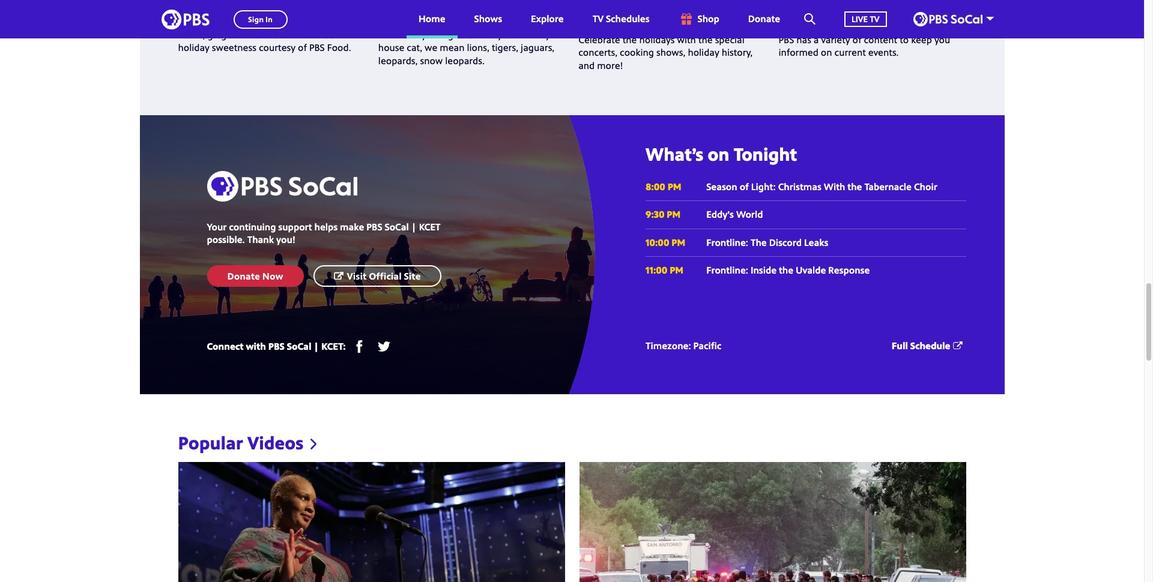 Task type: describe. For each thing, give the bounding box(es) containing it.
jaguars,
[[521, 41, 555, 54]]

this
[[178, 15, 195, 29]]

the down 'schedules'
[[623, 33, 637, 46]]

cooking
[[620, 46, 654, 59]]

content
[[864, 33, 897, 46]]

your
[[207, 220, 227, 234]]

full schedule link
[[892, 339, 966, 353]]

with
[[824, 180, 845, 193]]

connect with pbs socal | kcet:
[[207, 340, 346, 353]]

frontline: for frontline: the discord leaks
[[706, 236, 748, 249]]

on inside the pbs has a variety of content to keep you informed on current events.
[[821, 46, 832, 59]]

pbs has a variety of content to keep you informed on current events.
[[779, 33, 950, 59]]

uvalde
[[796, 264, 826, 277]]

shop
[[698, 12, 719, 25]]

history
[[397, 28, 426, 41]]

and inside celebrate the holidays with the special concerts, cooking shows, holiday history, and more!
[[579, 59, 595, 72]]

sweetness
[[212, 41, 256, 54]]

kcet:
[[321, 340, 346, 353]]

the
[[751, 236, 767, 249]]

more!
[[597, 59, 623, 72]]

home
[[419, 12, 445, 25]]

this lineup includes shortbread, chocolate treats, gingerbread and other morsels of holiday sweetness courtesy of pbs food.
[[178, 15, 359, 54]]

tigers,
[[492, 41, 518, 54]]

frontline: for frontline: inside the uvalde response
[[706, 264, 748, 277]]

good
[[415, 15, 438, 29]]

big
[[440, 28, 453, 41]]

share
[[507, 15, 531, 29]]

live tv link
[[833, 0, 899, 38]]

what to watch on pbs over the holidays link
[[579, 0, 744, 24]]

choir
[[914, 180, 937, 193]]

socal inside your continuing support helps make pbs socal | kcet possible. thank you!
[[385, 220, 409, 234]]

on inside what to watch on pbs over the holidays
[[672, 0, 688, 6]]

leopards.
[[445, 54, 485, 67]]

shop link
[[666, 0, 731, 38]]

of inside the pbs has a variety of content to keep you informed on current events.
[[853, 33, 862, 46]]

eddy's world
[[706, 208, 763, 221]]

1 vertical spatial socal
[[287, 340, 311, 353]]

a
[[814, 33, 819, 46]]

documentaries
[[440, 15, 505, 29]]

and inside this lineup includes shortbread, chocolate treats, gingerbread and other morsels of holiday sweetness courtesy of pbs food.
[[263, 28, 279, 41]]

live
[[852, 13, 868, 24]]

timezone:
[[646, 339, 691, 352]]

lions,
[[467, 41, 489, 54]]

what
[[579, 0, 612, 6]]

donate link
[[736, 0, 792, 38]]

of inside roaring-good documentaries share facts and history of big cats. not your chonky house cat, we mean lions, tigers, jaguars, leopards, snow leopards.
[[429, 28, 438, 41]]

holiday inside celebrate the holidays with the special concerts, cooking shows, holiday history, and more!
[[688, 46, 719, 59]]

full
[[892, 339, 908, 352]]

helps
[[314, 220, 338, 234]]

pbs inside continuing coverage from pbs
[[779, 6, 801, 24]]

eddy's
[[706, 208, 734, 221]]

keep
[[911, 33, 932, 46]]

pbs image
[[161, 6, 209, 33]]

to inside the pbs has a variety of content to keep you informed on current events.
[[900, 33, 909, 46]]

chocolate
[[317, 15, 359, 29]]

0 horizontal spatial |
[[314, 340, 319, 353]]

tv inside tv schedules link
[[593, 12, 604, 25]]

pbs inside the pbs has a variety of content to keep you informed on current events.
[[779, 33, 794, 46]]

includes
[[227, 15, 262, 29]]

0 horizontal spatial with
[[246, 340, 266, 353]]

the down the shop
[[698, 33, 713, 46]]

informed
[[779, 46, 819, 59]]

cat,
[[407, 41, 422, 54]]

what's
[[646, 142, 704, 166]]

shortbread,
[[265, 15, 314, 29]]

continuing coverage from pbs link
[[779, 0, 943, 24]]

not
[[479, 28, 495, 41]]

frontline: inside the uvalde response
[[706, 264, 870, 277]]

concerts,
[[579, 46, 618, 59]]

the inside what to watch on pbs over the holidays
[[579, 6, 599, 24]]

9:30
[[646, 208, 665, 221]]

food.
[[327, 41, 351, 54]]

of left light:
[[740, 180, 749, 193]]

full schedule
[[892, 339, 951, 352]]

| inside your continuing support helps make pbs socal | kcet possible. thank you!
[[411, 220, 417, 234]]

and inside roaring-good documentaries share facts and history of big cats. not your chonky house cat, we mean lions, tigers, jaguars, leopards, snow leopards.
[[378, 28, 395, 41]]

10:00 pm
[[646, 236, 685, 249]]

christmas
[[778, 180, 822, 193]]

you
[[935, 33, 950, 46]]

1 vertical spatial pbs socal | kcet image
[[207, 171, 357, 202]]

over
[[717, 0, 744, 6]]

what to watch on pbs over the holidays
[[579, 0, 744, 24]]

we
[[425, 41, 437, 54]]

courtesy
[[259, 41, 296, 54]]

thank
[[247, 233, 274, 246]]

donate
[[748, 12, 780, 25]]

explore link
[[519, 0, 576, 38]]

facts
[[533, 15, 554, 29]]

lineup
[[198, 15, 224, 29]]

schedule
[[910, 339, 951, 352]]

tonight
[[734, 142, 797, 166]]

continuing coverage from pbs
[[779, 0, 943, 24]]

of right morsels
[[343, 28, 352, 41]]

discord
[[769, 236, 802, 249]]

snow
[[420, 54, 443, 67]]



Task type: locate. For each thing, give the bounding box(es) containing it.
0 horizontal spatial holiday
[[178, 41, 210, 54]]

pbs inside your continuing support helps make pbs socal | kcet possible. thank you!
[[367, 220, 382, 234]]

pbs socal | kcet image up support
[[207, 171, 357, 202]]

on right watch
[[672, 0, 688, 6]]

tv right live
[[870, 13, 880, 24]]

coverage
[[850, 0, 908, 6]]

tv schedules link
[[581, 0, 662, 38]]

the right inside
[[779, 264, 794, 277]]

pm right 9:30
[[667, 208, 681, 221]]

socal left kcet: in the bottom of the page
[[287, 340, 311, 353]]

to inside what to watch on pbs over the holidays
[[616, 0, 629, 6]]

0 vertical spatial pbs socal | kcet image
[[913, 12, 982, 26]]

roaring-good documentaries share facts and history of big cats. not your chonky house cat, we mean lions, tigers, jaguars, leopards, snow leopards.
[[378, 15, 555, 67]]

frontline: the discord leaks
[[706, 236, 829, 249]]

with inside celebrate the holidays with the special concerts, cooking shows, holiday history, and more!
[[677, 33, 696, 46]]

your
[[498, 28, 517, 41]]

pbs
[[691, 0, 714, 6], [779, 6, 801, 24], [779, 33, 794, 46], [309, 41, 325, 54], [367, 220, 382, 234], [268, 340, 285, 353]]

pm for 8:00 pm
[[668, 180, 681, 193]]

the right with
[[848, 180, 862, 193]]

on
[[672, 0, 688, 6], [821, 46, 832, 59], [708, 142, 729, 166]]

tv schedules
[[593, 12, 650, 25]]

holiday down the this
[[178, 41, 210, 54]]

to left keep
[[900, 33, 909, 46]]

pbs left "food."
[[309, 41, 325, 54]]

1 vertical spatial with
[[246, 340, 266, 353]]

history,
[[722, 46, 753, 59]]

pbs right the connect
[[268, 340, 285, 353]]

0 vertical spatial to
[[616, 0, 629, 6]]

celebrate
[[579, 33, 620, 46]]

video thumbnail: frontline inside the uvalde response image
[[579, 463, 966, 583]]

pbs inside this lineup includes shortbread, chocolate treats, gingerbread and other morsels of holiday sweetness courtesy of pbs food.
[[309, 41, 325, 54]]

and
[[263, 28, 279, 41], [378, 28, 395, 41], [579, 59, 595, 72]]

pm right 8:00
[[668, 180, 681, 193]]

and left history
[[378, 28, 395, 41]]

pbs inside what to watch on pbs over the holidays
[[691, 0, 714, 6]]

morsels
[[307, 28, 341, 41]]

and left other
[[263, 28, 279, 41]]

0 vertical spatial with
[[677, 33, 696, 46]]

what's on tonight
[[646, 142, 797, 166]]

chonky
[[519, 28, 550, 41]]

other
[[282, 28, 305, 41]]

with down what to watch on pbs over the holidays link
[[677, 33, 696, 46]]

holiday right shows,
[[688, 46, 719, 59]]

frontline: down eddy's
[[706, 236, 748, 249]]

0 horizontal spatial pbs socal | kcet image
[[207, 171, 357, 202]]

pm right 11:00
[[670, 264, 684, 277]]

shows
[[474, 12, 502, 25]]

popular
[[178, 431, 243, 455]]

cats.
[[456, 28, 477, 41]]

1 vertical spatial on
[[821, 46, 832, 59]]

of left "big"
[[429, 28, 438, 41]]

shows link
[[462, 0, 514, 38]]

0 vertical spatial frontline:
[[706, 236, 748, 249]]

0 horizontal spatial tv
[[593, 12, 604, 25]]

explore
[[531, 12, 564, 25]]

0 vertical spatial holidays
[[602, 6, 654, 24]]

1 horizontal spatial socal
[[385, 220, 409, 234]]

|
[[411, 220, 417, 234], [314, 340, 319, 353]]

1 vertical spatial holidays
[[639, 33, 675, 46]]

you!
[[276, 233, 296, 246]]

on up season
[[708, 142, 729, 166]]

0 horizontal spatial socal
[[287, 340, 311, 353]]

tabernacle
[[865, 180, 912, 193]]

shows,
[[656, 46, 686, 59]]

| left kcet
[[411, 220, 417, 234]]

0 vertical spatial |
[[411, 220, 417, 234]]

0 horizontal spatial and
[[263, 28, 279, 41]]

tv down the what
[[593, 12, 604, 25]]

frontline: left inside
[[706, 264, 748, 277]]

on right a at the top of page
[[821, 46, 832, 59]]

popular videos
[[178, 431, 304, 455]]

0 vertical spatial on
[[672, 0, 688, 6]]

variety
[[821, 33, 850, 46]]

2 horizontal spatial and
[[579, 59, 595, 72]]

inside
[[751, 264, 777, 277]]

season
[[706, 180, 737, 193]]

mean
[[440, 41, 465, 54]]

the up celebrate
[[579, 6, 599, 24]]

1 frontline: from the top
[[706, 236, 748, 249]]

pbs socal | kcet image up you on the top of page
[[913, 12, 982, 26]]

9:30 pm
[[646, 208, 681, 221]]

tv inside live tv link
[[870, 13, 880, 24]]

pm right 10:00
[[672, 236, 685, 249]]

timezone: pacific
[[646, 339, 722, 352]]

2 frontline: from the top
[[706, 264, 748, 277]]

kcet
[[419, 220, 441, 234]]

2 vertical spatial on
[[708, 142, 729, 166]]

leaks
[[804, 236, 829, 249]]

with
[[677, 33, 696, 46], [246, 340, 266, 353]]

pm
[[668, 180, 681, 193], [667, 208, 681, 221], [672, 236, 685, 249], [670, 264, 684, 277]]

treats,
[[178, 28, 205, 41]]

pm for 9:30 pm
[[667, 208, 681, 221]]

1 horizontal spatial holiday
[[688, 46, 719, 59]]

of right courtesy
[[298, 41, 307, 54]]

of
[[343, 28, 352, 41], [429, 28, 438, 41], [853, 33, 862, 46], [298, 41, 307, 54], [740, 180, 749, 193]]

house
[[378, 41, 404, 54]]

to up tv schedules
[[616, 0, 629, 6]]

socal left kcet
[[385, 220, 409, 234]]

pbs left the has
[[779, 33, 794, 46]]

support
[[278, 220, 312, 234]]

pbs left search icon
[[779, 6, 801, 24]]

1 horizontal spatial with
[[677, 33, 696, 46]]

search image
[[804, 13, 816, 25]]

1 horizontal spatial to
[[900, 33, 909, 46]]

connect with pbs socal | kcet on twitter (opens in new window) image
[[378, 340, 390, 353]]

1 horizontal spatial and
[[378, 28, 395, 41]]

11:00
[[646, 264, 668, 277]]

possible.
[[207, 233, 245, 246]]

pbs up the shop
[[691, 0, 714, 6]]

from
[[911, 0, 943, 6]]

1 vertical spatial |
[[314, 340, 319, 353]]

0 vertical spatial socal
[[385, 220, 409, 234]]

1 vertical spatial to
[[900, 33, 909, 46]]

events.
[[868, 46, 899, 59]]

1 horizontal spatial |
[[411, 220, 417, 234]]

tv
[[593, 12, 604, 25], [870, 13, 880, 24]]

response
[[828, 264, 870, 277]]

| left kcet: in the bottom of the page
[[314, 340, 319, 353]]

roaring-
[[378, 15, 416, 29]]

of down live
[[853, 33, 862, 46]]

frontline:
[[706, 236, 748, 249], [706, 264, 748, 277]]

live tv
[[852, 13, 880, 24]]

and left more!
[[579, 59, 595, 72]]

celebrate the holidays with the special concerts, cooking shows, holiday history, and more!
[[579, 33, 753, 72]]

videos
[[247, 431, 304, 455]]

holiday
[[178, 41, 210, 54], [688, 46, 719, 59]]

11:00 pm
[[646, 264, 684, 277]]

world
[[736, 208, 763, 221]]

1 vertical spatial frontline:
[[706, 264, 748, 277]]

schedules
[[606, 12, 650, 25]]

pbs socal | kcet image
[[913, 12, 982, 26], [207, 171, 357, 202]]

connect
[[207, 340, 244, 353]]

with right the connect
[[246, 340, 266, 353]]

gingerbread
[[208, 28, 260, 41]]

1 horizontal spatial tv
[[870, 13, 880, 24]]

light:
[[751, 180, 776, 193]]

holiday inside this lineup includes shortbread, chocolate treats, gingerbread and other morsels of holiday sweetness courtesy of pbs food.
[[178, 41, 210, 54]]

2 horizontal spatial on
[[821, 46, 832, 59]]

has
[[797, 33, 811, 46]]

holidays inside celebrate the holidays with the special concerts, cooking shows, holiday history, and more!
[[639, 33, 675, 46]]

1 horizontal spatial on
[[708, 142, 729, 166]]

holidays inside what to watch on pbs over the holidays
[[602, 6, 654, 24]]

0 horizontal spatial to
[[616, 0, 629, 6]]

home link
[[407, 0, 457, 38]]

pm for 10:00 pm
[[672, 236, 685, 249]]

pm for 11:00 pm
[[670, 264, 684, 277]]

pbs right make
[[367, 220, 382, 234]]

video thumbnail: stories from the stage giving thanks image
[[178, 463, 565, 583]]

your continuing support helps make pbs socal | kcet possible. thank you!
[[207, 220, 441, 246]]

8:00 pm
[[646, 180, 681, 193]]

pacific
[[693, 339, 722, 352]]

connect with pbs socal | kcet on facebook (opens in new window) image
[[353, 340, 366, 353]]

0 horizontal spatial on
[[672, 0, 688, 6]]

watch
[[632, 0, 669, 6]]

1 horizontal spatial pbs socal | kcet image
[[913, 12, 982, 26]]



Task type: vqa. For each thing, say whether or not it's contained in the screenshot.
has
yes



